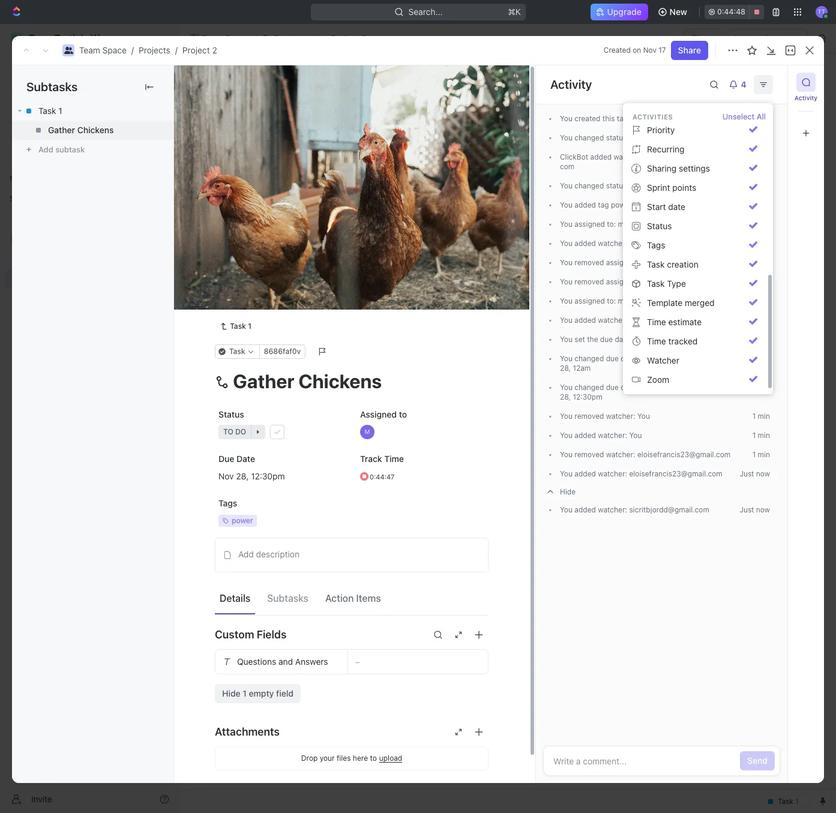 Task type: describe. For each thing, give the bounding box(es) containing it.
date
[[237, 454, 255, 464]]

0 vertical spatial task 1
[[38, 106, 62, 116]]

min for you removed watcher: eloisefrancis23@gmail.com
[[758, 450, 770, 459]]

8 mins from the top
[[754, 258, 770, 267]]

template merged
[[647, 298, 715, 308]]

set value for questions and answers custom field image
[[355, 658, 481, 666]]

custom
[[215, 629, 254, 641]]

merged
[[685, 298, 715, 308]]

assigned for 6 mins
[[575, 297, 605, 306]]

eloisefrancis23@gmail.com for you added watcher: eloisefrancis23@gmail.com
[[630, 470, 723, 479]]

, 12 am
[[569, 364, 591, 373]]

56 mins for added watcher:
[[743, 153, 770, 162]]

start date button
[[628, 198, 763, 217]]

share button down the new
[[685, 29, 722, 48]]

2 removed from the top
[[575, 277, 604, 286]]

0 vertical spatial user group image
[[64, 47, 73, 54]]

28 left 12
[[560, 364, 569, 373]]

0:44:48
[[718, 7, 746, 16]]

44 mins
[[743, 201, 770, 210]]

3 10 from the top
[[744, 258, 752, 267]]

in
[[223, 169, 230, 178]]

attachments button
[[215, 718, 489, 747]]

created
[[604, 46, 631, 55]]

you added watcher: sicritbjordd@gmail.com
[[560, 506, 710, 515]]

upgrade link
[[591, 4, 648, 20]]

from down task
[[629, 133, 645, 142]]

3 mins from the top
[[754, 153, 770, 162]]

0:44:48 button
[[705, 5, 764, 19]]

time tracked button
[[628, 332, 763, 351]]

55 mins
[[743, 181, 770, 190]]

13 mins from the top
[[754, 354, 770, 363]]

from left sprint
[[629, 181, 645, 190]]

zoom button
[[628, 370, 763, 390]]

6 for you added watcher: mariaaawilliams@gmail.com
[[748, 316, 752, 325]]

sharing settings
[[647, 163, 710, 174]]

⌘k
[[508, 7, 521, 17]]

1 56 mins from the top
[[743, 114, 770, 123]]

docs link
[[5, 99, 174, 118]]

time estimate
[[647, 317, 702, 327]]

add down "calendar" link
[[323, 169, 336, 178]]

favorites button
[[5, 172, 46, 186]]

1 mins from the top
[[754, 114, 770, 123]]

7 mins from the top
[[754, 239, 770, 248]]

you added watcher: mariaaawilliams@gmail.com for 10 mins
[[560, 239, 724, 248]]

upload button
[[379, 754, 402, 763]]

hide inside custom fields element
[[222, 688, 241, 699]]

sprint points button
[[628, 178, 763, 198]]

drop your files here to upload
[[301, 754, 402, 763]]

invite
[[31, 794, 52, 804]]

28 left 12:30
[[560, 393, 569, 402]]

details
[[220, 593, 250, 604]]

upload
[[379, 754, 402, 763]]

4 10 from the top
[[744, 277, 752, 286]]

1 horizontal spatial project 2
[[331, 33, 367, 43]]

1 horizontal spatial projects
[[274, 33, 306, 43]]

11 mins from the top
[[754, 316, 770, 325]]

sprint
[[647, 183, 670, 193]]

customize button
[[719, 108, 780, 125]]

9 mins from the top
[[754, 277, 770, 286]]

tag
[[598, 201, 609, 210]]

3 changed from the top
[[575, 354, 604, 363]]

custom fields element
[[215, 649, 489, 703]]

1 56 from the top
[[743, 114, 752, 123]]

1 10 from the top
[[744, 220, 752, 229]]

2 vertical spatial project
[[208, 71, 262, 91]]

to inside drop your files here to upload
[[370, 754, 377, 763]]

calendar link
[[304, 108, 342, 125]]

add task for the leftmost "add task" button
[[242, 250, 277, 260]]

gather chickens
[[48, 125, 114, 135]]

progress
[[232, 169, 271, 178]]

1 vertical spatial project
[[182, 45, 210, 55]]

date inside start date button
[[668, 202, 686, 212]]

status for 56
[[606, 133, 627, 142]]

search button
[[631, 108, 677, 125]]

28 up watcher
[[657, 335, 665, 344]]

creation
[[667, 259, 699, 270]]

activity inside task sidebar content section
[[551, 77, 592, 91]]

0 horizontal spatial status
[[219, 409, 244, 419]]

hide button
[[618, 138, 644, 153]]

team for team space
[[202, 33, 223, 43]]

user group image
[[191, 35, 198, 41]]

5 mins from the top
[[754, 201, 770, 210]]

0 horizontal spatial add task button
[[237, 249, 282, 263]]

0 horizontal spatial projects link
[[139, 45, 170, 55]]

subtasks inside button
[[267, 593, 309, 604]]

task sidebar content section
[[536, 65, 788, 784]]

team space / projects / project 2
[[79, 45, 217, 55]]

tracked
[[669, 336, 698, 346]]

assigned to
[[360, 409, 407, 419]]

details button
[[215, 588, 255, 609]]

1 assignee: from the top
[[606, 258, 639, 267]]

questions
[[237, 657, 276, 667]]

just now for sicritbjordd@gmail.com
[[740, 506, 770, 515]]

empty
[[249, 688, 274, 699]]

you assigned to: mariaaawilliams@gmail.com for 6 mins
[[560, 297, 713, 306]]

share for share button under the new
[[692, 33, 715, 43]]

sharing settings button
[[628, 159, 763, 178]]

recurring
[[647, 144, 685, 154]]

2 changed from the top
[[575, 181, 604, 190]]

Edit task name text field
[[215, 370, 489, 392]]

favorites
[[10, 174, 41, 183]]

1 min for you added watcher: you
[[753, 431, 770, 440]]

fields
[[257, 629, 287, 641]]

you removed watcher: eloisefrancis23@gmail.com
[[560, 450, 731, 459]]

3 10 mins from the top
[[744, 258, 770, 267]]

just for you added watcher: sicritbjordd@gmail.com
[[740, 506, 754, 515]]

dashboards link
[[5, 119, 174, 139]]

home
[[29, 62, 52, 73]]

you assigned to: mariaaawilliams@gmail.com for 10 mins
[[560, 220, 713, 229]]

1 horizontal spatial team space link
[[187, 31, 252, 46]]

eloisefrancis23@gmail.com for you removed watcher: eloisefrancis23@gmail.com
[[638, 450, 731, 459]]

type
[[667, 279, 686, 289]]

changed status from for 55 mins
[[573, 181, 647, 190]]

0 horizontal spatial team space link
[[79, 45, 127, 55]]

nov down the watcher button
[[691, 383, 705, 392]]

0 horizontal spatial subtasks
[[26, 80, 78, 94]]

created
[[575, 114, 601, 123]]

changed status from for 56 mins
[[573, 133, 647, 142]]

you removed watcher: you
[[560, 412, 650, 421]]

settings
[[679, 163, 710, 174]]

nov up watcher
[[641, 335, 654, 344]]

gantt
[[408, 111, 430, 121]]

mariaaawilliams@gmail.com down creation
[[641, 277, 735, 286]]

search
[[646, 111, 674, 121]]

min for you removed watcher: you
[[758, 412, 770, 421]]

board link
[[222, 108, 247, 125]]

from up zoom
[[638, 354, 654, 363]]

assigned for 10 mins
[[575, 220, 605, 229]]

0 vertical spatial due
[[600, 335, 613, 344]]

points
[[673, 183, 697, 193]]

date down "you set the due date to nov 28"
[[621, 354, 636, 363]]

share for share button right of the 17
[[678, 45, 701, 55]]

12:30
[[573, 393, 592, 402]]

custom fields
[[215, 629, 287, 641]]

tree inside sidebar navigation
[[5, 209, 174, 371]]

table link
[[362, 108, 386, 125]]

automations
[[733, 33, 784, 43]]

55
[[743, 181, 752, 190]]

1 horizontal spatial task 1 link
[[215, 319, 256, 334]]

add task for rightmost "add task" button
[[750, 77, 786, 87]]

1 vertical spatial to do
[[223, 284, 246, 293]]

5
[[748, 335, 752, 344]]

clickbot
[[560, 153, 589, 162]]

4
[[748, 354, 752, 363]]

6 mins for you added watcher: mariaaawilliams@gmail.com
[[748, 316, 770, 325]]

drop
[[301, 754, 318, 763]]

tags inside button
[[647, 240, 666, 250]]

watcher button
[[628, 351, 763, 370]]

field
[[276, 688, 294, 699]]

1 10 mins from the top
[[744, 220, 770, 229]]

task creation button
[[628, 255, 763, 274]]

hide button
[[543, 484, 781, 501]]

now for sicritbjordd@gmail.com
[[756, 506, 770, 515]]

calendar
[[306, 111, 342, 121]]

2 10 from the top
[[744, 239, 752, 248]]

1 vertical spatial tags
[[219, 498, 237, 508]]

28 right zoom
[[671, 383, 680, 392]]

custom fields button
[[215, 621, 489, 649]]

tags button
[[628, 236, 763, 255]]

and
[[279, 657, 293, 667]]

nov left the 17
[[643, 46, 657, 55]]

task type button
[[628, 274, 763, 294]]

zoom
[[647, 375, 670, 385]]

added watcher:
[[589, 153, 645, 162]]

pm
[[592, 393, 603, 402]]

14 mins from the top
[[754, 383, 770, 392]]

17
[[659, 46, 666, 55]]

task creation
[[647, 259, 699, 270]]

1 vertical spatial project 2
[[208, 71, 280, 91]]

1 you removed assignee: mariaaawilliams@gmail.com from the top
[[560, 258, 735, 267]]



Task type: vqa. For each thing, say whether or not it's contained in the screenshot.


Task type: locate. For each thing, give the bounding box(es) containing it.
0 vertical spatial projects
[[274, 33, 306, 43]]

assignee: left task type
[[606, 277, 639, 286]]

nov down time tracked
[[656, 354, 669, 363]]

share button
[[685, 29, 722, 48], [671, 41, 709, 60]]

0 vertical spatial status
[[647, 221, 672, 231]]

2 nov 28 from the top
[[560, 383, 705, 402]]

gather chickens link
[[12, 121, 174, 140]]

2 horizontal spatial add task button
[[742, 73, 793, 92]]

5 mins
[[748, 335, 770, 344]]

now for eloisefrancis23@gmail.com
[[756, 470, 770, 479]]

to do up eloisefrancis23@gmail.
[[672, 133, 694, 142]]

time up watcher
[[647, 336, 666, 346]]

0 vertical spatial project
[[331, 33, 360, 43]]

share down new 'button'
[[692, 33, 715, 43]]

com
[[560, 153, 728, 171]]

changed up , 12:30 pm
[[575, 383, 604, 392]]

add task button down "calendar" link
[[308, 167, 359, 181]]

2 horizontal spatial add task
[[750, 77, 786, 87]]

1 vertical spatial share
[[678, 45, 701, 55]]

2 vertical spatial hide
[[222, 688, 241, 699]]

due
[[600, 335, 613, 344], [606, 354, 619, 363], [606, 383, 619, 392]]

mariaaawilliams@gmail.com up task creation
[[630, 239, 724, 248]]

user group image inside sidebar navigation
[[12, 235, 21, 243]]

you removed assignee: mariaaawilliams@gmail.com up task type
[[560, 258, 735, 267]]

0 horizontal spatial to do
[[223, 284, 246, 293]]

time
[[647, 317, 666, 327], [647, 336, 666, 346], [384, 454, 404, 464]]

0 vertical spatial changed status from
[[573, 133, 647, 142]]

6 for you assigned to: mariaaawilliams@gmail.com
[[748, 297, 752, 306]]

status down start at top
[[647, 221, 672, 231]]

56 mins for changed status from
[[743, 133, 770, 142]]

1 now from the top
[[756, 470, 770, 479]]

2 horizontal spatial hide
[[623, 141, 639, 150]]

sidebar navigation
[[0, 24, 180, 814]]

do up eloisefrancis23@gmail.
[[684, 133, 694, 142]]

status inside button
[[647, 221, 672, 231]]

time for time estimate
[[647, 317, 666, 327]]

removed down , 12:30 pm
[[575, 412, 604, 421]]

1 button for 2
[[270, 229, 287, 241]]

unselect all
[[723, 112, 766, 121]]

status for 55
[[606, 181, 627, 190]]

0 vertical spatial 1 button
[[269, 208, 285, 220]]

changed due date from nov 28 down "you set the due date to nov 28"
[[573, 354, 680, 363]]

nov 28 for pm
[[560, 383, 705, 402]]

you added watcher: mariaaawilliams@gmail.com for 6 mins
[[560, 316, 724, 325]]

removed up the
[[575, 277, 604, 286]]

2 changed due date from nov 28 from the top
[[573, 383, 680, 392]]

4 10 mins from the top
[[744, 277, 770, 286]]

priority
[[647, 125, 675, 135]]

recurring button
[[628, 140, 763, 159]]

add task down calendar on the left of the page
[[323, 169, 354, 178]]

0 vertical spatial you added watcher: mariaaawilliams@gmail.com
[[560, 239, 724, 248]]

1 assigned from the top
[[575, 220, 605, 229]]

hide inside dropdown button
[[560, 488, 576, 497]]

2 1 min from the top
[[753, 431, 770, 440]]

1 min for you removed watcher: you
[[753, 412, 770, 421]]

add
[[750, 77, 766, 87], [323, 169, 336, 178], [242, 250, 257, 260], [238, 550, 254, 560]]

activities
[[633, 113, 673, 121]]

1 horizontal spatial team
[[202, 33, 223, 43]]

time right track
[[384, 454, 404, 464]]

to: up "you set the due date to nov 28"
[[607, 297, 616, 306]]

time inside button
[[647, 317, 666, 327]]

mariaaawilliams@gmail.com down task type
[[618, 297, 713, 306]]

time estimate button
[[628, 313, 763, 332]]

0 vertical spatial task 1 link
[[12, 101, 174, 121]]

2 you assigned to: mariaaawilliams@gmail.com from the top
[[560, 297, 713, 306]]

team space link
[[187, 31, 252, 46], [79, 45, 127, 55]]

status
[[606, 133, 627, 142], [606, 181, 627, 190]]

assigned down you added tag power
[[575, 220, 605, 229]]

hide inside button
[[623, 141, 639, 150]]

0 vertical spatial nov 28
[[560, 354, 705, 373]]

, for , 12:30 pm
[[569, 393, 571, 402]]

add down task 2
[[242, 250, 257, 260]]

subtasks down home at the top left of page
[[26, 80, 78, 94]]

to do
[[672, 133, 694, 142], [223, 284, 246, 293]]

assignees
[[500, 141, 536, 150]]

0 vertical spatial 6
[[748, 297, 752, 306]]

you added watcher: mariaaawilliams@gmail.com up task creation
[[560, 239, 724, 248]]

due right the
[[600, 335, 613, 344]]

add task button up the all
[[742, 73, 793, 92]]

you removed assignee: mariaaawilliams@gmail.com up template
[[560, 277, 735, 286]]

3 min from the top
[[758, 450, 770, 459]]

1 vertical spatial now
[[756, 506, 770, 515]]

0 vertical spatial just
[[740, 470, 754, 479]]

1 vertical spatial you added watcher: mariaaawilliams@gmail.com
[[560, 316, 724, 325]]

just now for eloisefrancis23@gmail.com
[[740, 470, 770, 479]]

to: for 10 mins
[[607, 220, 616, 229]]

, left 12:30
[[569, 393, 571, 402]]

28 down time tracked
[[671, 354, 680, 363]]

1 vertical spatial changed due date from nov 28
[[573, 383, 680, 392]]

1 horizontal spatial project 2 link
[[316, 31, 370, 46]]

assigned
[[575, 220, 605, 229], [575, 297, 605, 306]]

56 up 55 on the top of the page
[[743, 153, 752, 162]]

add task down task 2
[[242, 250, 277, 260]]

0 horizontal spatial team
[[79, 45, 100, 55]]

2 10 mins from the top
[[744, 239, 770, 248]]

3 1 min from the top
[[753, 450, 770, 459]]

0 vertical spatial 56
[[743, 114, 752, 123]]

2 vertical spatial due
[[606, 383, 619, 392]]

do inside task sidebar content section
[[684, 133, 694, 142]]

3 56 mins from the top
[[743, 153, 770, 162]]

4 removed from the top
[[575, 450, 604, 459]]

3 56 from the top
[[743, 153, 752, 162]]

2 inside task sidebar content section
[[748, 383, 752, 392]]

subtasks up fields
[[267, 593, 309, 604]]

share button right the 17
[[671, 41, 709, 60]]

2 just now from the top
[[740, 506, 770, 515]]

2 min from the top
[[758, 431, 770, 440]]

1 vertical spatial you removed assignee: mariaaawilliams@gmail.com
[[560, 277, 735, 286]]

0 vertical spatial add task
[[750, 77, 786, 87]]

0 horizontal spatial projects
[[139, 45, 170, 55]]

changed up you added tag power
[[575, 181, 604, 190]]

user group image up the home link
[[64, 47, 73, 54]]

1 vertical spatial eloisefrancis23@gmail.com
[[630, 470, 723, 479]]

changed due date from nov 28 for am
[[573, 354, 680, 363]]

you added tag power
[[560, 201, 632, 210]]

add up customize
[[750, 77, 766, 87]]

add description
[[238, 550, 300, 560]]

team up the home link
[[79, 45, 100, 55]]

customize
[[734, 111, 776, 121]]

0 vertical spatial add task button
[[742, 73, 793, 92]]

the
[[587, 335, 598, 344]]

56 for changed status from
[[743, 133, 752, 142]]

changed down the 'created'
[[575, 133, 604, 142]]

files
[[337, 754, 351, 763]]

12 mins from the top
[[754, 335, 770, 344]]

due up you removed watcher: you
[[606, 383, 619, 392]]

0 horizontal spatial task 1 link
[[12, 101, 174, 121]]

8686faf0v
[[264, 347, 301, 356]]

1 vertical spatial time
[[647, 336, 666, 346]]

1 horizontal spatial activity
[[795, 94, 818, 101]]

nov 28 up zoom
[[560, 354, 705, 373]]

2 6 from the top
[[748, 316, 752, 325]]

1 removed from the top
[[575, 258, 604, 267]]

0 horizontal spatial user group image
[[12, 235, 21, 243]]

0 vertical spatial project 2
[[331, 33, 367, 43]]

28
[[657, 335, 665, 344], [671, 354, 680, 363], [560, 364, 569, 373], [671, 383, 680, 392], [560, 393, 569, 402]]

am
[[581, 364, 591, 373]]

all
[[757, 112, 766, 121]]

due down "you set the due date to nov 28"
[[606, 354, 619, 363]]

0 horizontal spatial tags
[[219, 498, 237, 508]]

date down sprint points
[[668, 202, 686, 212]]

space right user group image
[[225, 33, 249, 43]]

template
[[647, 298, 683, 308]]

1 changed due date from nov 28 from the top
[[573, 354, 680, 363]]

1 vertical spatial status
[[219, 409, 244, 419]]

1 vertical spatial assignee:
[[606, 277, 639, 286]]

you added watcher: mariaaawilliams@gmail.com down template
[[560, 316, 724, 325]]

due date
[[219, 454, 255, 464]]

2 vertical spatial 56 mins
[[743, 153, 770, 162]]

from
[[629, 133, 645, 142], [629, 181, 645, 190], [638, 354, 654, 363], [638, 383, 654, 392]]

2 to: from the top
[[607, 297, 616, 306]]

team space
[[202, 33, 249, 43]]

1 inside custom fields element
[[243, 688, 247, 699]]

1 horizontal spatial to do
[[672, 133, 694, 142]]

space for team space
[[225, 33, 249, 43]]

status up power
[[606, 181, 627, 190]]

changed due date from nov 28 for pm
[[573, 383, 680, 392]]

0 vertical spatial assignee:
[[606, 258, 639, 267]]

2 vertical spatial 56
[[743, 153, 752, 162]]

0 vertical spatial changed due date from nov 28
[[573, 354, 680, 363]]

task 2
[[242, 230, 268, 240]]

0 vertical spatial just now
[[740, 470, 770, 479]]

you created this task
[[560, 114, 631, 123]]

do
[[684, 133, 694, 142], [235, 284, 246, 293]]

changed up am
[[575, 354, 604, 363]]

space up the home link
[[102, 45, 127, 55]]

to: down the tag
[[607, 220, 616, 229]]

1 vertical spatial task 1
[[242, 209, 266, 219]]

1 just now from the top
[[740, 470, 770, 479]]

to
[[656, 133, 665, 142], [674, 133, 682, 142], [691, 181, 700, 190], [223, 284, 233, 293], [632, 335, 639, 344], [399, 409, 407, 419], [370, 754, 377, 763]]

1 vertical spatial to:
[[607, 297, 616, 306]]

2 vertical spatial min
[[758, 450, 770, 459]]

time down template
[[647, 317, 666, 327]]

activity
[[551, 77, 592, 91], [795, 94, 818, 101]]

6 mins from the top
[[754, 220, 770, 229]]

0 vertical spatial activity
[[551, 77, 592, 91]]

1 horizontal spatial user group image
[[64, 47, 73, 54]]

just for you added watcher: eloisefrancis23@gmail.com
[[740, 470, 754, 479]]

to: for 6 mins
[[607, 297, 616, 306]]

1 changed from the top
[[575, 133, 604, 142]]

1 vertical spatial 6 mins
[[748, 316, 770, 325]]

sicritbjordd@gmail.com
[[630, 506, 710, 515]]

1 vertical spatial just
[[740, 506, 754, 515]]

your
[[320, 754, 335, 763]]

1 horizontal spatial projects link
[[259, 31, 309, 46]]

56 for added watcher:
[[743, 153, 752, 162]]

from down watcher
[[638, 383, 654, 392]]

1 horizontal spatial hide
[[560, 488, 576, 497]]

0 vertical spatial to do
[[672, 133, 694, 142]]

this
[[603, 114, 615, 123]]

search...
[[408, 7, 443, 17]]

activity inside task sidebar navigation "tab list"
[[795, 94, 818, 101]]

2 mins from the top
[[754, 133, 770, 142]]

1 you added watcher: mariaaawilliams@gmail.com from the top
[[560, 239, 724, 248]]

2 , from the top
[[569, 393, 571, 402]]

0 vertical spatial min
[[758, 412, 770, 421]]

mariaaawilliams@gmail.com down tags button
[[641, 258, 735, 267]]

1 button right task 2
[[270, 229, 287, 241]]

2 status from the top
[[606, 181, 627, 190]]

1 button
[[269, 208, 285, 220], [270, 229, 287, 241]]

1 vertical spatial due
[[606, 354, 619, 363]]

1 vertical spatial task 1 link
[[215, 319, 256, 334]]

4 changed from the top
[[575, 383, 604, 392]]

nov down the "time tracked" button
[[691, 354, 705, 363]]

team for team space / projects / project 2
[[79, 45, 100, 55]]

3 removed from the top
[[575, 412, 604, 421]]

1 button for 1
[[269, 208, 285, 220]]

add task button down task 2
[[237, 249, 282, 263]]

new
[[670, 7, 688, 17]]

sharing
[[647, 163, 677, 174]]

0 horizontal spatial add task
[[242, 250, 277, 260]]

you set the due date to nov 28
[[560, 335, 665, 344]]

1 vertical spatial hide
[[560, 488, 576, 497]]

4 mins
[[748, 354, 770, 363]]

team right user group image
[[202, 33, 223, 43]]

1 horizontal spatial space
[[225, 33, 249, 43]]

time inside button
[[647, 336, 666, 346]]

1 vertical spatial add task
[[323, 169, 354, 178]]

nov
[[643, 46, 657, 55], [641, 335, 654, 344], [656, 354, 669, 363], [691, 354, 705, 363], [656, 383, 669, 392], [691, 383, 705, 392]]

1 changed status from from the top
[[573, 133, 647, 142]]

0 vertical spatial ,
[[569, 364, 571, 373]]

44
[[743, 201, 752, 210]]

0 vertical spatial to:
[[607, 220, 616, 229]]

tags
[[647, 240, 666, 250], [219, 498, 237, 508]]

table
[[364, 111, 386, 121]]

1 vertical spatial nov 28
[[560, 383, 705, 402]]

1 1 min from the top
[[753, 412, 770, 421]]

date right the
[[615, 335, 630, 344]]

1 button down progress at left top
[[269, 208, 285, 220]]

2 vertical spatial add task button
[[237, 249, 282, 263]]

, left 12
[[569, 364, 571, 373]]

0 vertical spatial team
[[202, 33, 223, 43]]

nov down watcher
[[656, 383, 669, 392]]

changed status from up the tag
[[573, 181, 647, 190]]

watcher
[[647, 355, 680, 366]]

space for team space / projects / project 2
[[102, 45, 127, 55]]

56
[[743, 114, 752, 123], [743, 133, 752, 142], [743, 153, 752, 162]]

0 vertical spatial share
[[692, 33, 715, 43]]

2 56 from the top
[[743, 133, 752, 142]]

2 56 mins from the top
[[743, 133, 770, 142]]

1 vertical spatial 56
[[743, 133, 752, 142]]

56 down unselect all
[[743, 133, 752, 142]]

added
[[591, 153, 612, 162], [575, 201, 596, 210], [575, 239, 596, 248], [575, 316, 596, 325], [575, 431, 596, 440], [575, 470, 596, 479], [575, 506, 596, 515]]

2 6 mins from the top
[[748, 316, 770, 325]]

,
[[569, 364, 571, 373], [569, 393, 571, 402]]

0 vertical spatial eloisefrancis23@gmail.com
[[638, 450, 731, 459]]

2 vertical spatial task 1
[[230, 322, 252, 331]]

2 vertical spatial time
[[384, 454, 404, 464]]

now
[[756, 470, 770, 479], [756, 506, 770, 515]]

min for you added watcher: you
[[758, 431, 770, 440]]

status up added watcher:
[[606, 133, 627, 142]]

1 vertical spatial just now
[[740, 506, 770, 515]]

1 horizontal spatial status
[[647, 221, 672, 231]]

created on nov 17
[[604, 46, 666, 55]]

1 nov 28 from the top
[[560, 354, 705, 373]]

status up due on the left bottom of the page
[[219, 409, 244, 419]]

1 vertical spatial projects
[[139, 45, 170, 55]]

1 min from the top
[[758, 412, 770, 421]]

2 vertical spatial add task
[[242, 250, 277, 260]]

user group image
[[64, 47, 73, 54], [12, 235, 21, 243]]

1 horizontal spatial subtasks
[[267, 593, 309, 604]]

spaces
[[10, 195, 35, 204]]

due for am
[[606, 354, 619, 363]]

1 , from the top
[[569, 364, 571, 373]]

4 mins from the top
[[754, 181, 770, 190]]

1 just from the top
[[740, 470, 754, 479]]

projects link
[[259, 31, 309, 46], [139, 45, 170, 55]]

1 to: from the top
[[607, 220, 616, 229]]

changed status from down this
[[573, 133, 647, 142]]

0 vertical spatial you removed assignee: mariaaawilliams@gmail.com
[[560, 258, 735, 267]]

1 you assigned to: mariaaawilliams@gmail.com from the top
[[560, 220, 713, 229]]

mariaaawilliams@gmail.com down "start date"
[[618, 220, 713, 229]]

1 status from the top
[[606, 133, 627, 142]]

0 vertical spatial hide
[[623, 141, 639, 150]]

nov 28 for am
[[560, 354, 705, 373]]

assigned up the
[[575, 297, 605, 306]]

2 now from the top
[[756, 506, 770, 515]]

answers
[[295, 657, 328, 667]]

assignee: left task creation
[[606, 258, 639, 267]]

Search tasks... text field
[[687, 136, 807, 154]]

2 you removed assignee: mariaaawilliams@gmail.com from the top
[[560, 277, 735, 286]]

0 horizontal spatial space
[[102, 45, 127, 55]]

0 horizontal spatial project 2 link
[[182, 45, 217, 55]]

add left description
[[238, 550, 254, 560]]

0 vertical spatial time
[[647, 317, 666, 327]]

due for pm
[[606, 383, 619, 392]]

share right the 17
[[678, 45, 701, 55]]

do down task 2
[[235, 284, 246, 293]]

to do inside task sidebar content section
[[672, 133, 694, 142]]

items
[[356, 593, 381, 604]]

add task up the all
[[750, 77, 786, 87]]

2 changed status from from the top
[[573, 181, 647, 190]]

0 vertical spatial status
[[606, 133, 627, 142]]

you
[[560, 114, 573, 123], [560, 133, 573, 142], [560, 181, 573, 190], [560, 201, 573, 210], [560, 220, 573, 229], [560, 239, 573, 248], [560, 258, 573, 267], [560, 277, 573, 286], [560, 297, 573, 306], [560, 316, 573, 325], [560, 335, 573, 344], [560, 354, 573, 363], [560, 383, 573, 392], [560, 412, 573, 421], [638, 412, 650, 421], [560, 431, 573, 440], [630, 431, 642, 440], [560, 450, 573, 459], [560, 470, 573, 479], [560, 506, 573, 515]]

removed down you added tag power
[[575, 258, 604, 267]]

you assigned to: mariaaawilliams@gmail.com down power
[[560, 220, 713, 229]]

project 2 link
[[316, 31, 370, 46], [182, 45, 217, 55]]

1 vertical spatial 56 mins
[[743, 133, 770, 142]]

1 min
[[753, 412, 770, 421], [753, 431, 770, 440], [753, 450, 770, 459]]

, for , 12 am
[[569, 364, 571, 373]]

to do down task 2
[[223, 284, 246, 293]]

0 vertical spatial do
[[684, 133, 694, 142]]

2 assignee: from the top
[[606, 277, 639, 286]]

time for time tracked
[[647, 336, 666, 346]]

to:
[[607, 220, 616, 229], [607, 297, 616, 306]]

nov 28 up you removed watcher: you
[[560, 383, 705, 402]]

add inside add description button
[[238, 550, 254, 560]]

2 you added watcher: mariaaawilliams@gmail.com from the top
[[560, 316, 724, 325]]

2 just from the top
[[740, 506, 754, 515]]

mariaaawilliams@gmail.com down the template merged
[[630, 316, 724, 325]]

task sidebar navigation tab list
[[793, 73, 820, 143]]

chickens
[[77, 125, 114, 135]]

1 6 from the top
[[748, 297, 752, 306]]

action items
[[325, 593, 381, 604]]

removed down 'you added watcher: you'
[[575, 450, 604, 459]]

1 vertical spatial min
[[758, 431, 770, 440]]

56 left the all
[[743, 114, 752, 123]]

6 mins for you assigned to: mariaaawilliams@gmail.com
[[748, 297, 770, 306]]

task 1
[[38, 106, 62, 116], [242, 209, 266, 219], [230, 322, 252, 331]]

0 vertical spatial space
[[225, 33, 249, 43]]

2 assigned from the top
[[575, 297, 605, 306]]

watcher:
[[614, 153, 643, 162], [598, 239, 628, 248], [598, 316, 628, 325], [606, 412, 636, 421], [598, 431, 628, 440], [606, 450, 636, 459], [598, 470, 628, 479], [598, 506, 628, 515]]

0 vertical spatial assigned
[[575, 220, 605, 229]]

just now
[[740, 470, 770, 479], [740, 506, 770, 515]]

tags down due on the left bottom of the page
[[219, 498, 237, 508]]

you assigned to: mariaaawilliams@gmail.com down task type
[[560, 297, 713, 306]]

you added watcher: eloisefrancis23@gmail.com
[[560, 470, 723, 479]]

board
[[224, 111, 247, 121]]

user group image down spaces
[[12, 235, 21, 243]]

1 vertical spatial status
[[606, 181, 627, 190]]

1 vertical spatial you assigned to: mariaaawilliams@gmail.com
[[560, 297, 713, 306]]

tags up task creation
[[647, 240, 666, 250]]

1 min for you removed watcher: eloisefrancis23@gmail.com
[[753, 450, 770, 459]]

1 vertical spatial add task button
[[308, 167, 359, 181]]

add task button
[[742, 73, 793, 92], [308, 167, 359, 181], [237, 249, 282, 263]]

10 mins from the top
[[754, 297, 770, 306]]

subtasks button
[[262, 588, 313, 609]]

projects
[[274, 33, 306, 43], [139, 45, 170, 55]]

date left zoom
[[621, 383, 636, 392]]

gather
[[48, 125, 75, 135]]

0 vertical spatial 1 min
[[753, 412, 770, 421]]

0 horizontal spatial hide
[[222, 688, 241, 699]]

template merged button
[[628, 294, 763, 313]]

1 vertical spatial do
[[235, 284, 246, 293]]

inbox link
[[5, 79, 174, 98]]

changed due date from nov 28 up pm
[[573, 383, 680, 392]]

1 6 mins from the top
[[748, 297, 770, 306]]

0 horizontal spatial do
[[235, 284, 246, 293]]

tree
[[5, 209, 174, 371]]

0 horizontal spatial project 2
[[208, 71, 280, 91]]

0 vertical spatial 6 mins
[[748, 297, 770, 306]]



